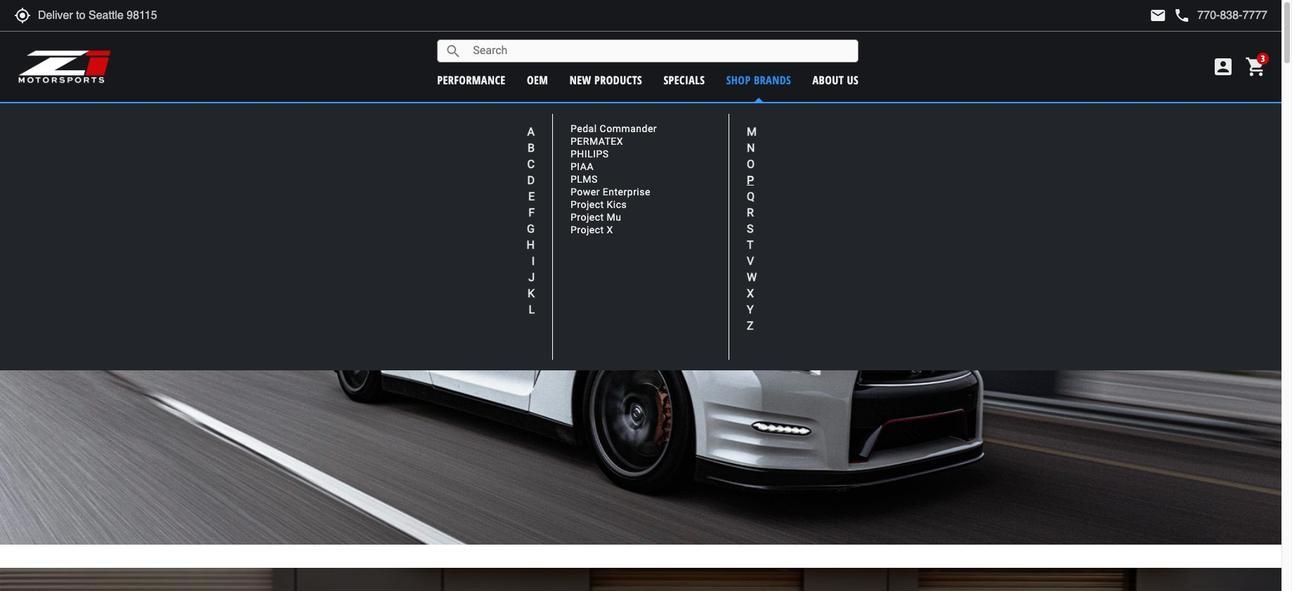 Task type: describe. For each thing, give the bounding box(es) containing it.
s
[[747, 222, 754, 236]]

about us link
[[813, 72, 859, 88]]

a b c d e f g h i j k l
[[527, 125, 535, 316]]

shop brands link
[[727, 72, 792, 88]]

b
[[528, 141, 535, 155]]

m
[[747, 125, 757, 139]]

r
[[747, 206, 754, 219]]

about us
[[813, 72, 859, 88]]

piaa
[[571, 161, 594, 172]]

brands
[[754, 72, 792, 88]]

Search search field
[[462, 40, 859, 62]]

mail link
[[1151, 7, 1167, 24]]

mail
[[1151, 7, 1167, 24]]

h
[[527, 238, 535, 252]]

commander
[[600, 123, 657, 134]]

new products
[[570, 72, 643, 88]]

p
[[747, 174, 754, 187]]

oem link
[[527, 72, 549, 88]]

d
[[528, 174, 535, 187]]

q
[[747, 190, 755, 203]]

k
[[528, 287, 535, 300]]

plms link
[[571, 174, 598, 185]]

project kics link
[[571, 199, 627, 210]]

w
[[747, 271, 757, 284]]

(change model) link
[[699, 110, 763, 123]]

power enterprise link
[[571, 187, 651, 198]]

philips
[[571, 149, 609, 160]]

performance
[[437, 72, 506, 88]]

e
[[529, 190, 535, 203]]

c
[[528, 157, 535, 171]]

pedal
[[571, 123, 597, 134]]

o
[[747, 157, 755, 171]]

x inside pedal commander permatex philips piaa plms power enterprise project kics project mu project x
[[607, 224, 614, 236]]

performance link
[[437, 72, 506, 88]]

piaa link
[[571, 161, 594, 172]]

y
[[747, 303, 754, 316]]

1 project from the top
[[571, 199, 604, 210]]

phone link
[[1174, 7, 1268, 24]]

z1 motorsports logo image
[[18, 49, 112, 84]]

about
[[813, 72, 845, 88]]

pedal commander link
[[571, 123, 657, 134]]

my_location
[[14, 7, 31, 24]]

enterprise
[[603, 187, 651, 198]]

oem
[[527, 72, 549, 88]]

currently
[[568, 109, 615, 123]]

f
[[529, 206, 535, 219]]



Task type: locate. For each thing, give the bounding box(es) containing it.
0 horizontal spatial x
[[607, 224, 614, 236]]

plms
[[571, 174, 598, 185]]

x
[[607, 224, 614, 236], [747, 287, 754, 300]]

shopping:
[[618, 109, 670, 123]]

project down the project mu link
[[571, 224, 604, 236]]

0 vertical spatial project
[[571, 199, 604, 210]]

v
[[747, 255, 755, 268]]

shopping_cart link
[[1242, 56, 1268, 78]]

i
[[532, 255, 535, 268]]

1 vertical spatial project
[[571, 212, 604, 223]]

g
[[527, 222, 535, 236]]

kics
[[607, 199, 627, 210]]

1 horizontal spatial x
[[747, 287, 754, 300]]

shop brands
[[727, 72, 792, 88]]

1 vertical spatial x
[[747, 287, 754, 300]]

pedal commander permatex philips piaa plms power enterprise project kics project mu project x
[[571, 123, 657, 236]]

z
[[747, 319, 754, 333]]

x up y
[[747, 287, 754, 300]]

project up the project x "link" at the left top of the page
[[571, 212, 604, 223]]

j
[[529, 271, 535, 284]]

m n o p q r s t v w x y z
[[747, 125, 757, 333]]

mu
[[607, 212, 622, 223]]

shopping_cart
[[1246, 56, 1268, 78]]

0 vertical spatial x
[[607, 224, 614, 236]]

2 vertical spatial project
[[571, 224, 604, 236]]

search
[[445, 43, 462, 59]]

3 project from the top
[[571, 224, 604, 236]]

n
[[747, 141, 755, 155]]

power
[[571, 187, 600, 198]]

r35 gtr mods take your r35 to the next level image
[[0, 131, 1282, 545]]

project
[[571, 199, 604, 210], [571, 212, 604, 223], [571, 224, 604, 236]]

account_box link
[[1209, 56, 1239, 78]]

account_box
[[1213, 56, 1235, 78]]

mail phone
[[1151, 7, 1191, 24]]

products
[[595, 72, 643, 88]]

2 project from the top
[[571, 212, 604, 223]]

x down mu
[[607, 224, 614, 236]]

project down the power
[[571, 199, 604, 210]]

r35
[[673, 109, 694, 123]]

permatex link
[[571, 136, 624, 147]]

win this truck shop now to get automatically entered image
[[0, 568, 1282, 591]]

x inside m n o p q r s t v w x y z
[[747, 287, 754, 300]]

us
[[848, 72, 859, 88]]

specials link
[[664, 72, 705, 88]]

phone
[[1174, 7, 1191, 24]]

project mu link
[[571, 212, 622, 223]]

specials
[[664, 72, 705, 88]]

philips link
[[571, 149, 609, 160]]

a
[[528, 125, 535, 139]]

currently shopping: r35 (change model)
[[568, 109, 763, 123]]

permatex
[[571, 136, 624, 147]]

shop
[[727, 72, 751, 88]]

t
[[747, 238, 754, 252]]

model)
[[734, 110, 763, 123]]

(change
[[699, 110, 732, 123]]

project x link
[[571, 224, 614, 236]]

l
[[529, 303, 535, 316]]

new products link
[[570, 72, 643, 88]]

new
[[570, 72, 592, 88]]



Task type: vqa. For each thing, say whether or not it's contained in the screenshot.
X within the m n o p q r s t v w x y z
yes



